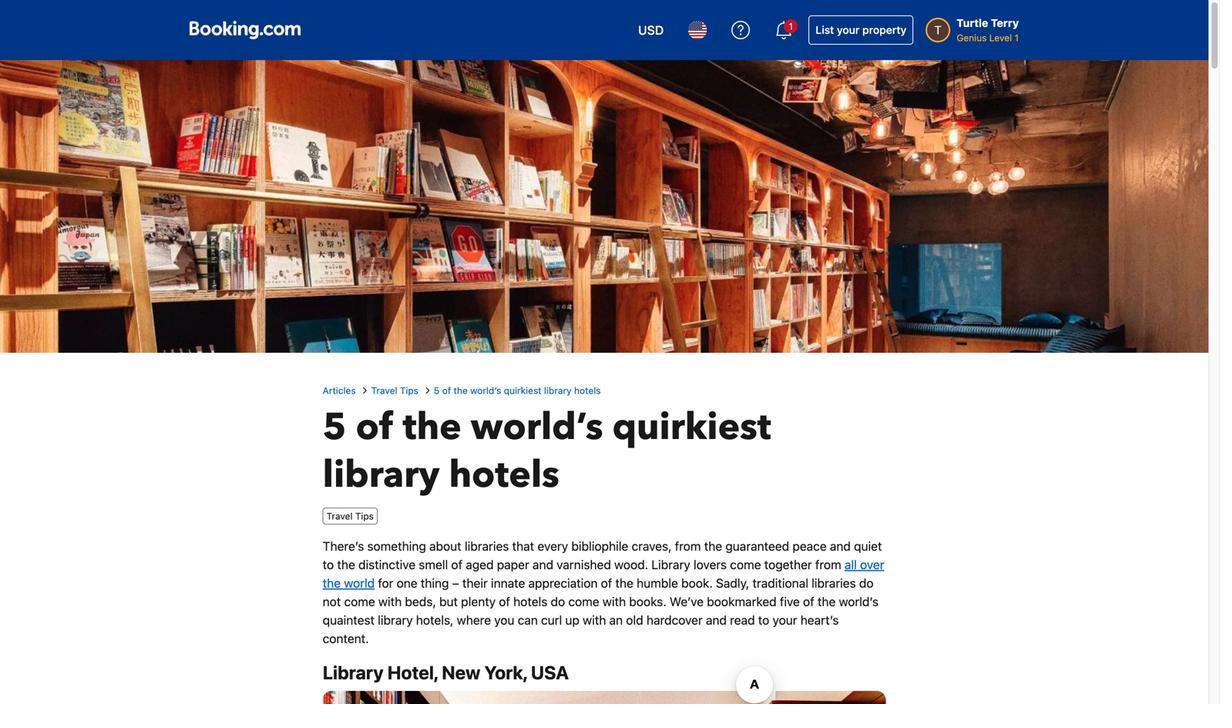 Task type: locate. For each thing, give the bounding box(es) containing it.
property
[[863, 24, 907, 36]]

and
[[830, 539, 851, 554], [533, 558, 554, 572], [706, 613, 727, 628]]

to inside for one thing – their innate appreciation of the humble book. sadly, traditional libraries do not come with beds, but plenty of hotels do come with books. we've bookmarked five of the world's quaintest library hotels, where you can curl up with an old hardcover and read to your heart's content.
[[758, 613, 770, 628]]

from up lovers
[[675, 539, 701, 554]]

there's something about libraries that every bibliophile craves, from the guaranteed peace and quiet to the distinctive smell of aged paper and varnished wood. library lovers come together from
[[323, 539, 882, 572]]

0 horizontal spatial 1
[[789, 21, 793, 32]]

read
[[730, 613, 755, 628]]

all
[[845, 558, 857, 572]]

and left read
[[706, 613, 727, 628]]

varnished
[[557, 558, 611, 572]]

0 vertical spatial quirkiest
[[504, 386, 542, 396]]

0 vertical spatial travel
[[371, 386, 397, 396]]

of
[[442, 386, 451, 396], [356, 402, 394, 453], [451, 558, 463, 572], [601, 576, 612, 591], [499, 595, 510, 609], [803, 595, 815, 609]]

craves,
[[632, 539, 672, 554]]

come down 'guaranteed'
[[730, 558, 761, 572]]

0 horizontal spatial libraries
[[465, 539, 509, 554]]

list
[[816, 24, 834, 36]]

come up up on the left of page
[[569, 595, 600, 609]]

tips right articles at the bottom
[[400, 386, 419, 396]]

heart's
[[801, 613, 839, 628]]

quirkiest inside 5 of the world's quirkiest library hotels
[[613, 402, 771, 453]]

1 vertical spatial to
[[758, 613, 770, 628]]

articles
[[323, 386, 356, 396]]

5
[[434, 386, 440, 396], [323, 402, 347, 453]]

your down "five"
[[773, 613, 798, 628]]

come down world
[[344, 595, 375, 609]]

1 vertical spatial 1
[[1015, 32, 1019, 43]]

0 vertical spatial travel tips link
[[371, 386, 419, 396]]

books.
[[629, 595, 667, 609]]

your
[[837, 24, 860, 36], [773, 613, 798, 628]]

1 vertical spatial world's
[[471, 402, 603, 453]]

travel tips link right articles at the bottom
[[371, 386, 419, 396]]

sadly,
[[716, 576, 750, 591]]

your right list
[[837, 24, 860, 36]]

0 vertical spatial from
[[675, 539, 701, 554]]

quaintest
[[323, 613, 375, 628]]

1 horizontal spatial and
[[706, 613, 727, 628]]

0 vertical spatial library
[[544, 386, 572, 396]]

1 horizontal spatial your
[[837, 24, 860, 36]]

0 horizontal spatial tips
[[355, 511, 374, 522]]

about
[[429, 539, 462, 554]]

1 left list
[[789, 21, 793, 32]]

usd button
[[629, 12, 673, 49]]

humble
[[637, 576, 678, 591]]

1 vertical spatial library
[[323, 662, 384, 684]]

2 vertical spatial hotels
[[514, 595, 548, 609]]

travel up there's
[[327, 511, 353, 522]]

plenty
[[461, 595, 496, 609]]

world's
[[470, 386, 501, 396], [471, 402, 603, 453], [839, 595, 879, 609]]

0 horizontal spatial travel
[[327, 511, 353, 522]]

2 vertical spatial world's
[[839, 595, 879, 609]]

1 vertical spatial do
[[551, 595, 565, 609]]

tips
[[400, 386, 419, 396], [355, 511, 374, 522]]

we've
[[670, 595, 704, 609]]

turtle terry genius level 1
[[957, 17, 1019, 43]]

you
[[494, 613, 515, 628]]

1 vertical spatial your
[[773, 613, 798, 628]]

1 right the level
[[1015, 32, 1019, 43]]

over
[[860, 558, 885, 572]]

1 horizontal spatial 1
[[1015, 32, 1019, 43]]

all over the world
[[323, 558, 885, 591]]

5 inside 5 of the world's quirkiest library hotels
[[323, 402, 347, 453]]

libraries down all
[[812, 576, 856, 591]]

thing
[[421, 576, 449, 591]]

with up an
[[603, 595, 626, 609]]

5 of the world's quirkiest library hotels
[[434, 386, 601, 396], [323, 402, 771, 501]]

0 vertical spatial do
[[859, 576, 874, 591]]

1 horizontal spatial library
[[652, 558, 691, 572]]

usd
[[638, 23, 664, 37]]

from left all
[[816, 558, 842, 572]]

2 vertical spatial library
[[378, 613, 413, 628]]

0 vertical spatial to
[[323, 558, 334, 572]]

tips inside the "travel tips" link
[[355, 511, 374, 522]]

1 vertical spatial travel tips link
[[323, 508, 378, 525]]

0 vertical spatial libraries
[[465, 539, 509, 554]]

2 horizontal spatial come
[[730, 558, 761, 572]]

libraries up aged
[[465, 539, 509, 554]]

old
[[626, 613, 644, 628]]

and up all
[[830, 539, 851, 554]]

1 vertical spatial and
[[533, 558, 554, 572]]

library inside for one thing – their innate appreciation of the humble book. sadly, traditional libraries do not come with beds, but plenty of hotels do come with books. we've bookmarked five of the world's quaintest library hotels, where you can curl up with an old hardcover and read to your heart's content.
[[378, 613, 413, 628]]

do down appreciation
[[551, 595, 565, 609]]

0 vertical spatial your
[[837, 24, 860, 36]]

1 button
[[766, 12, 803, 49]]

travel tips link up there's
[[323, 508, 378, 525]]

travel tips up there's
[[327, 511, 374, 522]]

1 horizontal spatial to
[[758, 613, 770, 628]]

come inside there's something about libraries that every bibliophile craves, from the guaranteed peace and quiet to the distinctive smell of aged paper and varnished wood. library lovers come together from
[[730, 558, 761, 572]]

1 vertical spatial tips
[[355, 511, 374, 522]]

come
[[730, 558, 761, 572], [344, 595, 375, 609], [569, 595, 600, 609]]

0 horizontal spatial quirkiest
[[504, 386, 542, 396]]

0 vertical spatial tips
[[400, 386, 419, 396]]

to inside there's something about libraries that every bibliophile craves, from the guaranteed peace and quiet to the distinctive smell of aged paper and varnished wood. library lovers come together from
[[323, 558, 334, 572]]

1 horizontal spatial quirkiest
[[613, 402, 771, 453]]

1 vertical spatial hotels
[[449, 450, 560, 501]]

1 horizontal spatial libraries
[[812, 576, 856, 591]]

with
[[379, 595, 402, 609], [603, 595, 626, 609], [583, 613, 606, 628]]

level
[[990, 32, 1012, 43]]

do
[[859, 576, 874, 591], [551, 595, 565, 609]]

0 horizontal spatial 5
[[323, 402, 347, 453]]

library
[[544, 386, 572, 396], [323, 450, 440, 501], [378, 613, 413, 628]]

distinctive
[[359, 558, 416, 572]]

bibliophile
[[572, 539, 629, 554]]

smell
[[419, 558, 448, 572]]

with left an
[[583, 613, 606, 628]]

1 vertical spatial quirkiest
[[613, 402, 771, 453]]

2 vertical spatial and
[[706, 613, 727, 628]]

1 vertical spatial 5
[[323, 402, 347, 453]]

0 vertical spatial 5
[[434, 386, 440, 396]]

1 vertical spatial library
[[323, 450, 440, 501]]

five
[[780, 595, 800, 609]]

the inside 5 of the world's quirkiest library hotels
[[403, 402, 462, 453]]

world's inside for one thing – their innate appreciation of the humble book. sadly, traditional libraries do not come with beds, but plenty of hotels do come with books. we've bookmarked five of the world's quaintest library hotels, where you can curl up with an old hardcover and read to your heart's content.
[[839, 595, 879, 609]]

0 vertical spatial travel tips
[[371, 386, 419, 396]]

to right read
[[758, 613, 770, 628]]

1
[[789, 21, 793, 32], [1015, 32, 1019, 43]]

library down content.
[[323, 662, 384, 684]]

appreciation
[[529, 576, 598, 591]]

do down over
[[859, 576, 874, 591]]

to down there's
[[323, 558, 334, 572]]

hotels
[[574, 386, 601, 396], [449, 450, 560, 501], [514, 595, 548, 609]]

and down the every
[[533, 558, 554, 572]]

1 vertical spatial libraries
[[812, 576, 856, 591]]

hotel,
[[388, 662, 438, 684]]

travel
[[371, 386, 397, 396], [327, 511, 353, 522]]

travel right articles at the bottom
[[371, 386, 397, 396]]

0 vertical spatial hotels
[[574, 386, 601, 396]]

the inside all over the world
[[323, 576, 341, 591]]

to
[[323, 558, 334, 572], [758, 613, 770, 628]]

0 vertical spatial 1
[[789, 21, 793, 32]]

library
[[652, 558, 691, 572], [323, 662, 384, 684]]

not
[[323, 595, 341, 609]]

0 horizontal spatial and
[[533, 558, 554, 572]]

travel tips
[[371, 386, 419, 396], [327, 511, 374, 522]]

1 horizontal spatial tips
[[400, 386, 419, 396]]

0 horizontal spatial to
[[323, 558, 334, 572]]

1 horizontal spatial come
[[569, 595, 600, 609]]

0 vertical spatial 5 of the world's quirkiest library hotels
[[434, 386, 601, 396]]

booking.com online hotel reservations image
[[190, 21, 301, 39]]

for
[[378, 576, 394, 591]]

0 horizontal spatial your
[[773, 613, 798, 628]]

curl
[[541, 613, 562, 628]]

libraries
[[465, 539, 509, 554], [812, 576, 856, 591]]

0 horizontal spatial from
[[675, 539, 701, 554]]

up
[[565, 613, 580, 628]]

york,
[[485, 662, 527, 684]]

travel tips right articles at the bottom
[[371, 386, 419, 396]]

travel tips link
[[371, 386, 419, 396], [323, 508, 378, 525]]

library up humble
[[652, 558, 691, 572]]

2 horizontal spatial and
[[830, 539, 851, 554]]

paper
[[497, 558, 530, 572]]

usa
[[531, 662, 569, 684]]

quirkiest
[[504, 386, 542, 396], [613, 402, 771, 453]]

0 vertical spatial library
[[652, 558, 691, 572]]

1 vertical spatial from
[[816, 558, 842, 572]]

from
[[675, 539, 701, 554], [816, 558, 842, 572]]

tips up there's
[[355, 511, 374, 522]]

list your property
[[816, 24, 907, 36]]

book.
[[682, 576, 713, 591]]

their
[[463, 576, 488, 591]]

content.
[[323, 632, 369, 646]]

the
[[454, 386, 468, 396], [403, 402, 462, 453], [704, 539, 722, 554], [337, 558, 355, 572], [323, 576, 341, 591], [616, 576, 634, 591], [818, 595, 836, 609]]



Task type: vqa. For each thing, say whether or not it's contained in the screenshot.
the Children related to Children & Beds
no



Task type: describe. For each thing, give the bounding box(es) containing it.
turtle
[[957, 17, 989, 29]]

of inside there's something about libraries that every bibliophile craves, from the guaranteed peace and quiet to the distinctive smell of aged paper and varnished wood. library lovers come together from
[[451, 558, 463, 572]]

that
[[512, 539, 534, 554]]

there's
[[323, 539, 364, 554]]

world's inside 5 of the world's quirkiest library hotels
[[471, 402, 603, 453]]

1 horizontal spatial travel
[[371, 386, 397, 396]]

genius
[[957, 32, 987, 43]]

1 vertical spatial travel tips
[[327, 511, 374, 522]]

bookmarked
[[707, 595, 777, 609]]

peace
[[793, 539, 827, 554]]

traditional
[[753, 576, 809, 591]]

innate
[[491, 576, 525, 591]]

1 inside button
[[789, 21, 793, 32]]

hotels,
[[416, 613, 454, 628]]

1 vertical spatial travel
[[327, 511, 353, 522]]

an
[[610, 613, 623, 628]]

hotels inside 5 of the world's quirkiest library hotels
[[449, 450, 560, 501]]

library hotel, new york, usa
[[323, 662, 569, 684]]

1 horizontal spatial from
[[816, 558, 842, 572]]

guaranteed
[[726, 539, 790, 554]]

hardcover
[[647, 613, 703, 628]]

1 horizontal spatial 5
[[434, 386, 440, 396]]

terry
[[991, 17, 1019, 29]]

world
[[344, 576, 375, 591]]

together
[[765, 558, 812, 572]]

libraries inside there's something about libraries that every bibliophile craves, from the guaranteed peace and quiet to the distinctive smell of aged paper and varnished wood. library lovers come together from
[[465, 539, 509, 554]]

and inside for one thing – their innate appreciation of the humble book. sadly, traditional libraries do not come with beds, but plenty of hotels do come with books. we've bookmarked five of the world's quaintest library hotels, where you can curl up with an old hardcover and read to your heart's content.
[[706, 613, 727, 628]]

every
[[538, 539, 568, 554]]

wood.
[[615, 558, 648, 572]]

list your property link
[[809, 15, 914, 45]]

of inside 5 of the world's quirkiest library hotels
[[356, 402, 394, 453]]

lovers
[[694, 558, 727, 572]]

0 vertical spatial world's
[[470, 386, 501, 396]]

library inside 5 of the world's quirkiest library hotels
[[323, 450, 440, 501]]

5 of the world's quirkiest library hotels link
[[434, 386, 601, 396]]

new
[[442, 662, 481, 684]]

articles link
[[323, 386, 356, 396]]

one
[[397, 576, 418, 591]]

1 vertical spatial 5 of the world's quirkiest library hotels
[[323, 402, 771, 501]]

for one thing – their innate appreciation of the humble book. sadly, traditional libraries do not come with beds, but plenty of hotels do come with books. we've bookmarked five of the world's quaintest library hotels, where you can curl up with an old hardcover and read to your heart's content.
[[323, 576, 879, 646]]

can
[[518, 613, 538, 628]]

quiet
[[854, 539, 882, 554]]

aged
[[466, 558, 494, 572]]

0 vertical spatial and
[[830, 539, 851, 554]]

your inside for one thing – their innate appreciation of the humble book. sadly, traditional libraries do not come with beds, but plenty of hotels do come with books. we've bookmarked five of the world's quaintest library hotels, where you can curl up with an old hardcover and read to your heart's content.
[[773, 613, 798, 628]]

libraries inside for one thing – their innate appreciation of the humble book. sadly, traditional libraries do not come with beds, but plenty of hotels do come with books. we've bookmarked five of the world's quaintest library hotels, where you can curl up with an old hardcover and read to your heart's content.
[[812, 576, 856, 591]]

0 horizontal spatial do
[[551, 595, 565, 609]]

–
[[452, 576, 459, 591]]

1 inside the turtle terry genius level 1
[[1015, 32, 1019, 43]]

0 horizontal spatial library
[[323, 662, 384, 684]]

hotels inside for one thing – their innate appreciation of the humble book. sadly, traditional libraries do not come with beds, but plenty of hotels do come with books. we've bookmarked five of the world's quaintest library hotels, where you can curl up with an old hardcover and read to your heart's content.
[[514, 595, 548, 609]]

1 horizontal spatial do
[[859, 576, 874, 591]]

library inside there's something about libraries that every bibliophile craves, from the guaranteed peace and quiet to the distinctive smell of aged paper and varnished wood. library lovers come together from
[[652, 558, 691, 572]]

beds,
[[405, 595, 436, 609]]

with down the for
[[379, 595, 402, 609]]

all over the world link
[[323, 558, 885, 591]]

0 horizontal spatial come
[[344, 595, 375, 609]]

something
[[367, 539, 426, 554]]

but
[[439, 595, 458, 609]]

where
[[457, 613, 491, 628]]



